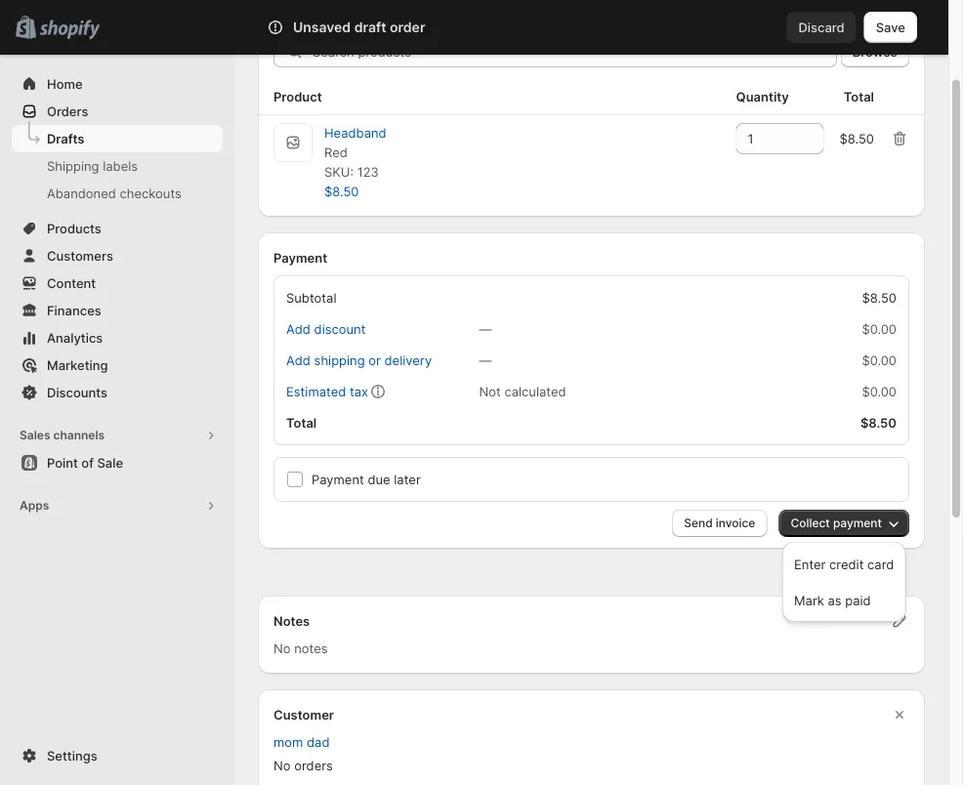 Task type: locate. For each thing, give the bounding box(es) containing it.
shipping
[[314, 353, 365, 368]]

add for add shipping or delivery
[[286, 353, 311, 368]]

1 vertical spatial payment
[[312, 472, 364, 487]]

0 vertical spatial payment
[[274, 250, 327, 265]]

add custom item
[[808, 11, 909, 26]]

enter credit card
[[794, 557, 894, 572]]

0 vertical spatial add
[[808, 11, 832, 26]]

add discount button
[[275, 316, 378, 343]]

no left notes
[[274, 641, 291, 656]]

$0.00 for add shipping or delivery
[[862, 353, 897, 368]]

point of sale button
[[0, 449, 234, 477]]

products inside products link
[[47, 221, 101, 236]]

None number field
[[736, 123, 795, 154]]

add up estimated
[[286, 353, 311, 368]]

$8.50 button
[[313, 178, 371, 205]]

analytics
[[47, 330, 103, 345]]

payment
[[274, 250, 327, 265], [312, 472, 364, 487]]

customers
[[47, 248, 113, 263]]

unsaved draft order
[[293, 19, 425, 36]]

1 vertical spatial no
[[274, 758, 291, 773]]

discard link
[[787, 12, 856, 43]]

1 — from the top
[[479, 321, 492, 337]]

payment left the due
[[312, 472, 364, 487]]

0 vertical spatial $0.00
[[862, 321, 897, 337]]

2 — from the top
[[479, 353, 492, 368]]

0 vertical spatial products
[[274, 11, 329, 26]]

1 vertical spatial $0.00
[[862, 353, 897, 368]]

add shipping or delivery
[[286, 353, 432, 368]]

no down mom
[[274, 758, 291, 773]]

subtotal
[[286, 290, 337, 305]]

browse button
[[841, 36, 909, 67]]

abandoned checkouts
[[47, 186, 181, 201]]

2 no from the top
[[274, 758, 291, 773]]

0 vertical spatial —
[[479, 321, 492, 337]]

0 horizontal spatial total
[[286, 415, 317, 430]]

1 vertical spatial —
[[479, 353, 492, 368]]

no
[[274, 641, 291, 656], [274, 758, 291, 773]]

— for add shipping or delivery
[[479, 353, 492, 368]]

0 vertical spatial no
[[274, 641, 291, 656]]

products link
[[12, 215, 223, 242]]

123
[[357, 164, 379, 179]]

search
[[266, 20, 308, 35]]

0 horizontal spatial products
[[47, 221, 101, 236]]

credit
[[829, 557, 864, 572]]

point of sale link
[[12, 449, 223, 477]]

shopify image
[[39, 20, 100, 40]]

—
[[479, 321, 492, 337], [479, 353, 492, 368]]

content
[[47, 275, 96, 291]]

mom
[[274, 735, 303, 750]]

products left "draft"
[[274, 11, 329, 26]]

invoice
[[716, 516, 756, 530]]

save
[[876, 20, 906, 35]]

send
[[684, 516, 713, 530]]

sale
[[97, 455, 123, 470]]

abandoned
[[47, 186, 116, 201]]

home
[[47, 76, 83, 91]]

reserve items button
[[696, 5, 804, 32]]

add for add custom item
[[808, 11, 832, 26]]

no notes
[[274, 641, 328, 656]]

total down browse button
[[844, 89, 874, 104]]

sku:
[[324, 164, 354, 179]]

draft
[[354, 19, 386, 36]]

marketing link
[[12, 352, 223, 379]]

apps
[[20, 499, 49, 513]]

menu
[[788, 548, 900, 616]]

1 vertical spatial products
[[47, 221, 101, 236]]

2 vertical spatial add
[[286, 353, 311, 368]]

payment up the subtotal
[[274, 250, 327, 265]]

home link
[[12, 70, 223, 98]]

custom
[[836, 11, 880, 26]]

add discount
[[286, 321, 366, 337]]

mark as paid button
[[788, 584, 900, 616]]

send invoice button
[[672, 510, 767, 537]]

1 horizontal spatial total
[[844, 89, 874, 104]]

Search products text field
[[313, 36, 837, 67]]

not calculated
[[479, 384, 566, 399]]

$8.50
[[840, 131, 874, 146], [324, 184, 359, 199], [862, 290, 897, 305], [861, 415, 897, 430]]

1 $0.00 from the top
[[862, 321, 897, 337]]

1 vertical spatial add
[[286, 321, 311, 337]]

add left custom
[[808, 11, 832, 26]]

shipping labels link
[[12, 152, 223, 180]]

order
[[390, 19, 425, 36]]

add shipping or delivery button
[[275, 347, 444, 374]]

collect
[[791, 516, 830, 530]]

2 vertical spatial $0.00
[[862, 384, 897, 399]]

1 horizontal spatial products
[[274, 11, 329, 26]]

paid
[[845, 593, 871, 608]]

channels
[[53, 428, 105, 443]]

0 vertical spatial total
[[844, 89, 874, 104]]

1 vertical spatial total
[[286, 415, 317, 430]]

add down the subtotal
[[286, 321, 311, 337]]

content link
[[12, 270, 223, 297]]

add
[[808, 11, 832, 26], [286, 321, 311, 337], [286, 353, 311, 368]]

card
[[868, 557, 894, 572]]

$8.50 inside button
[[324, 184, 359, 199]]

calculated
[[504, 384, 566, 399]]

collect payment button
[[779, 510, 909, 537]]

total down estimated
[[286, 415, 317, 430]]

discounts
[[47, 385, 107, 400]]

headband red sku: 123
[[324, 125, 387, 179]]

total
[[844, 89, 874, 104], [286, 415, 317, 430]]

shipping labels
[[47, 158, 138, 173]]

customer
[[274, 707, 334, 722]]

of
[[81, 455, 94, 470]]

analytics link
[[12, 324, 223, 352]]

mark as paid
[[794, 593, 871, 608]]

products up customers
[[47, 221, 101, 236]]

2 $0.00 from the top
[[862, 353, 897, 368]]

quantity
[[736, 89, 789, 104]]

shipping
[[47, 158, 99, 173]]



Task type: describe. For each thing, give the bounding box(es) containing it.
drafts
[[47, 131, 84, 146]]

add custom item button
[[796, 5, 921, 32]]

sales channels
[[20, 428, 105, 443]]

finances
[[47, 303, 101, 318]]

sales
[[20, 428, 50, 443]]

1 no from the top
[[274, 641, 291, 656]]

items
[[759, 11, 792, 26]]

orders
[[47, 104, 88, 119]]

estimated tax button
[[275, 378, 380, 405]]

discard
[[799, 20, 845, 35]]

point
[[47, 455, 78, 470]]

not
[[479, 384, 501, 399]]

$0.00 for add discount
[[862, 321, 897, 337]]

finances link
[[12, 297, 223, 324]]

item
[[883, 11, 909, 26]]

due
[[368, 472, 390, 487]]

payment for payment due later
[[312, 472, 364, 487]]

notes
[[274, 613, 310, 629]]

dad
[[307, 735, 330, 750]]

product
[[274, 89, 322, 104]]

estimated
[[286, 384, 346, 399]]

add for add discount
[[286, 321, 311, 337]]

later
[[394, 472, 421, 487]]

payment for payment
[[274, 250, 327, 265]]

notes
[[294, 641, 328, 656]]

headband
[[324, 125, 387, 140]]

collect payment
[[791, 516, 882, 530]]

settings
[[47, 748, 97, 763]]

menu containing enter credit card
[[788, 548, 900, 616]]

marketing
[[47, 358, 108, 373]]

send invoice
[[684, 516, 756, 530]]

apps button
[[12, 492, 223, 520]]

browse
[[853, 44, 898, 59]]

unsaved
[[293, 19, 351, 36]]

labels
[[103, 158, 138, 173]]

orders link
[[12, 98, 223, 125]]

settings link
[[12, 742, 223, 770]]

mom dad no orders
[[274, 735, 333, 773]]

red
[[324, 145, 348, 160]]

enter
[[794, 557, 826, 572]]

delivery
[[384, 353, 432, 368]]

reserve items
[[707, 11, 792, 26]]

tax
[[350, 384, 368, 399]]

discount
[[314, 321, 366, 337]]

payment
[[833, 516, 882, 530]]

point of sale
[[47, 455, 123, 470]]

3 $0.00 from the top
[[862, 384, 897, 399]]

orders
[[294, 758, 333, 773]]

checkouts
[[120, 186, 181, 201]]

drafts link
[[12, 125, 223, 152]]

mark
[[794, 593, 824, 608]]

enter credit card button
[[788, 548, 900, 580]]

save button
[[864, 12, 917, 43]]

abandoned checkouts link
[[12, 180, 223, 207]]

discounts link
[[12, 379, 223, 406]]

headband link
[[324, 125, 387, 140]]

payment due later
[[312, 472, 421, 487]]

— for add discount
[[479, 321, 492, 337]]

no inside mom dad no orders
[[274, 758, 291, 773]]

customers link
[[12, 242, 223, 270]]

mom dad link
[[274, 735, 330, 750]]

sales channels button
[[12, 422, 223, 449]]

or
[[369, 353, 381, 368]]

estimated tax
[[286, 384, 368, 399]]



Task type: vqa. For each thing, say whether or not it's contained in the screenshot.
Drafts link
yes



